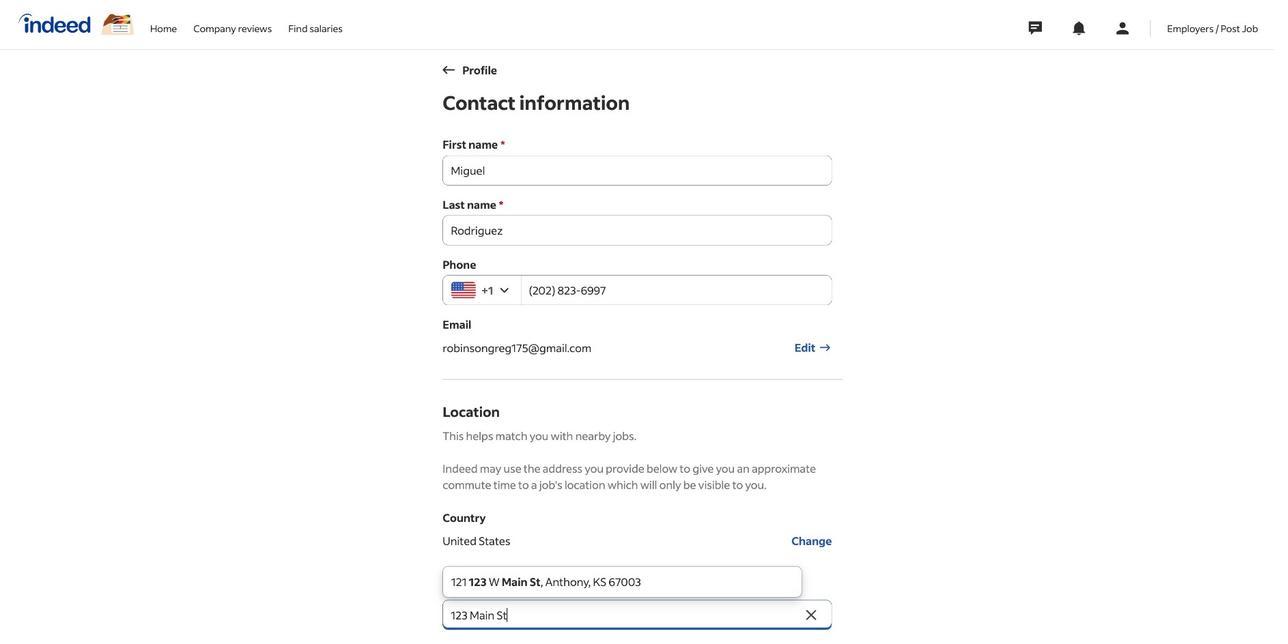 Task type: locate. For each thing, give the bounding box(es) containing it.
Type phone number telephone field
[[521, 276, 832, 306]]

None field
[[443, 155, 832, 185], [443, 215, 832, 246], [443, 601, 802, 631], [443, 155, 832, 185], [443, 215, 832, 246], [443, 601, 802, 631]]



Task type: describe. For each thing, give the bounding box(es) containing it.
contact information element
[[443, 91, 843, 643]]



